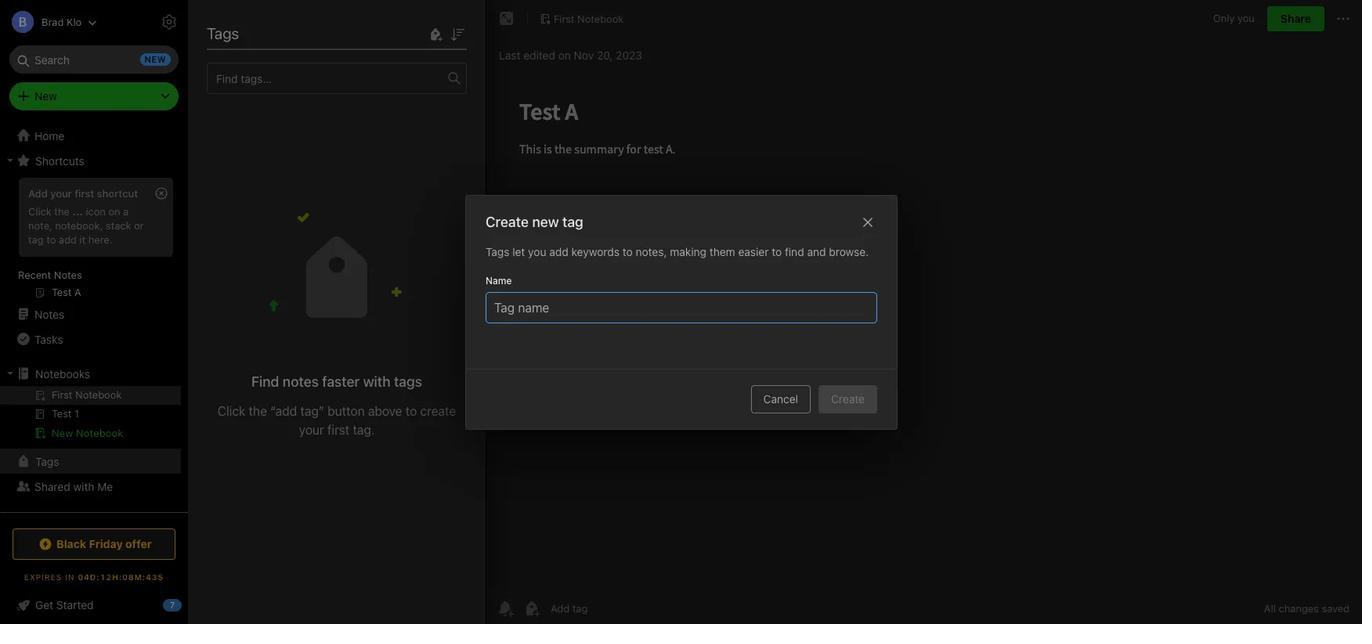 Task type: describe. For each thing, give the bounding box(es) containing it.
last
[[499, 48, 521, 62]]

test a
[[208, 90, 241, 103]]

20,
[[597, 48, 613, 62]]

and
[[807, 245, 826, 258]]

only you
[[1213, 12, 1255, 24]]

with inside tree
[[73, 480, 94, 493]]

the for ...
[[54, 205, 70, 218]]

0 horizontal spatial you
[[528, 245, 546, 258]]

black friday offer
[[57, 537, 152, 551]]

all changes saved
[[1264, 603, 1350, 615]]

to inside the icon on a note, notebook, stack or tag to add it here.
[[46, 233, 56, 246]]

1 note
[[207, 49, 237, 62]]

here.
[[88, 233, 112, 246]]

let
[[512, 245, 525, 258]]

tags
[[394, 374, 422, 390]]

expires in 04d:12h:08m:43s
[[24, 573, 164, 582]]

share
[[1281, 12, 1312, 25]]

faster
[[322, 374, 360, 390]]

tags button
[[0, 449, 181, 474]]

to left notes, at the left top
[[622, 245, 632, 258]]

share button
[[1268, 6, 1325, 31]]

new notebook
[[52, 427, 123, 440]]

icon on a note, notebook, stack or tag to add it here.
[[28, 205, 144, 246]]

tags let you add keywords to notes, making them easier to find and browse.
[[485, 245, 869, 258]]

a
[[233, 90, 241, 103]]

new notebook button
[[0, 424, 181, 443]]

create
[[420, 405, 456, 419]]

name
[[485, 275, 512, 286]]

to inside click the "add tag" button above to create your first tag.
[[406, 405, 417, 419]]

shared
[[34, 480, 70, 493]]

settings image
[[160, 13, 179, 31]]

1 horizontal spatial tags
[[207, 24, 239, 42]]

create button
[[818, 385, 877, 413]]

it
[[79, 233, 86, 246]]

Note Editor text field
[[487, 75, 1362, 592]]

add inside the icon on a note, notebook, stack or tag to add it here.
[[59, 233, 77, 246]]

making
[[670, 245, 706, 258]]

add your first shortcut
[[28, 187, 138, 200]]

keywords
[[571, 245, 619, 258]]

to left the find
[[772, 245, 782, 258]]

edited
[[524, 48, 555, 62]]

...
[[72, 205, 83, 218]]

first inside group
[[75, 187, 94, 200]]

stack
[[106, 219, 131, 232]]

your inside click the "add tag" button above to create your first tag.
[[299, 423, 324, 437]]

offer
[[125, 537, 152, 551]]

cancel button
[[751, 385, 811, 413]]

Name text field
[[492, 293, 870, 322]]

button
[[328, 405, 365, 419]]

click the "add tag" button above to create your first tag.
[[218, 405, 456, 437]]

note
[[215, 49, 237, 62]]

last edited on nov 20, 2023
[[499, 48, 643, 62]]

notes,
[[635, 245, 667, 258]]

create for create new tag
[[485, 214, 528, 230]]

only
[[1213, 12, 1235, 24]]

you inside note window element
[[1238, 12, 1255, 24]]

me
[[97, 480, 113, 493]]

expand note image
[[498, 9, 516, 28]]

friday
[[89, 537, 123, 551]]

notes
[[283, 374, 319, 390]]

icon
[[86, 205, 106, 218]]

recent notes
[[18, 269, 82, 281]]

easier
[[738, 245, 769, 258]]

click for click the ...
[[28, 205, 52, 218]]

shortcuts button
[[0, 148, 181, 173]]

recent
[[18, 269, 51, 281]]

expires
[[24, 573, 62, 582]]

shortcut
[[97, 187, 138, 200]]

find notes faster with tags
[[252, 374, 422, 390]]

find
[[785, 245, 804, 258]]

group containing add your first shortcut
[[0, 173, 181, 308]]

in
[[65, 573, 75, 582]]

a
[[123, 205, 129, 218]]

on inside the icon on a note, notebook, stack or tag to add it here.
[[108, 205, 120, 218]]

tag"
[[300, 405, 324, 419]]



Task type: vqa. For each thing, say whether or not it's contained in the screenshot.
Notes in the group
yes



Task type: locate. For each thing, give the bounding box(es) containing it.
1
[[207, 49, 212, 62]]

add down new on the left of page
[[549, 245, 568, 258]]

0 vertical spatial tags
[[207, 24, 239, 42]]

nov
[[574, 48, 594, 62]]

on left the a
[[108, 205, 120, 218]]

shortcuts
[[35, 154, 84, 167]]

tag inside the icon on a note, notebook, stack or tag to add it here.
[[28, 233, 44, 246]]

new button
[[9, 82, 179, 110]]

changes
[[1279, 603, 1319, 615]]

the
[[54, 205, 70, 218], [249, 405, 267, 419]]

you right only
[[1238, 12, 1255, 24]]

above
[[368, 405, 402, 419]]

notebook for new notebook button
[[76, 427, 123, 440]]

1 vertical spatial your
[[299, 423, 324, 437]]

1 horizontal spatial your
[[299, 423, 324, 437]]

add left it
[[59, 233, 77, 246]]

on left nov
[[558, 48, 571, 62]]

on inside note window element
[[558, 48, 571, 62]]

new notebook group
[[0, 386, 181, 449]]

you right the let at the top of the page
[[528, 245, 546, 258]]

0 horizontal spatial first
[[75, 187, 94, 200]]

first notebook inside button
[[554, 12, 624, 25]]

add tag image
[[523, 599, 541, 618]]

0 vertical spatial you
[[1238, 12, 1255, 24]]

notebook,
[[55, 219, 103, 232]]

first
[[554, 12, 575, 25], [226, 16, 258, 34]]

new for new notebook
[[52, 427, 73, 440]]

1 vertical spatial create
[[831, 392, 865, 405]]

0 horizontal spatial with
[[73, 480, 94, 493]]

shared with me
[[34, 480, 113, 493]]

first notebook button
[[534, 8, 629, 30]]

1 vertical spatial new
[[52, 427, 73, 440]]

tags up shared
[[35, 455, 59, 468]]

2 vertical spatial tags
[[35, 455, 59, 468]]

browse.
[[829, 245, 869, 258]]

the for "add
[[249, 405, 267, 419]]

2023
[[616, 48, 643, 62]]

tree
[[0, 123, 188, 543]]

0 horizontal spatial notebook
[[76, 427, 123, 440]]

first down button
[[327, 423, 350, 437]]

test
[[208, 90, 230, 103]]

create new tag image
[[426, 25, 445, 43]]

0 vertical spatial click
[[28, 205, 52, 218]]

1 vertical spatial notes
[[34, 308, 64, 321]]

home
[[34, 129, 64, 142]]

1 horizontal spatial you
[[1238, 12, 1255, 24]]

0 horizontal spatial tags
[[35, 455, 59, 468]]

0 vertical spatial with
[[363, 374, 391, 390]]

or
[[134, 219, 144, 232]]

tag
[[562, 214, 583, 230], [28, 233, 44, 246]]

notebook
[[578, 12, 624, 25], [262, 16, 333, 34], [76, 427, 123, 440]]

0 vertical spatial on
[[558, 48, 571, 62]]

first up note
[[226, 16, 258, 34]]

notebook inside group
[[76, 427, 123, 440]]

home link
[[0, 123, 188, 148]]

create up the let at the top of the page
[[485, 214, 528, 230]]

first inside click the "add tag" button above to create your first tag.
[[327, 423, 350, 437]]

0 horizontal spatial tag
[[28, 233, 44, 246]]

1 vertical spatial click
[[218, 405, 245, 419]]

saved
[[1322, 603, 1350, 615]]

first notebook up nov
[[554, 12, 624, 25]]

add
[[59, 233, 77, 246], [549, 245, 568, 258]]

0 horizontal spatial create
[[485, 214, 528, 230]]

new up home
[[34, 89, 57, 103]]

with up above
[[363, 374, 391, 390]]

black
[[57, 537, 86, 551]]

expand notebooks image
[[4, 367, 16, 380]]

tasks button
[[0, 327, 181, 352]]

1 vertical spatial tags
[[485, 245, 509, 258]]

notebook up tags "button"
[[76, 427, 123, 440]]

create new tag
[[485, 214, 583, 230]]

close image
[[858, 213, 877, 231]]

1 horizontal spatial first
[[554, 12, 575, 25]]

tags inside "button"
[[35, 455, 59, 468]]

0 horizontal spatial click
[[28, 205, 52, 218]]

0 vertical spatial notes
[[54, 269, 82, 281]]

add
[[28, 187, 48, 200]]

the inside group
[[54, 205, 70, 218]]

notebook inside note window element
[[578, 12, 624, 25]]

the inside click the "add tag" button above to create your first tag.
[[249, 405, 267, 419]]

0 horizontal spatial first
[[226, 16, 258, 34]]

on
[[558, 48, 571, 62], [108, 205, 120, 218]]

the left ...
[[54, 205, 70, 218]]

tags
[[207, 24, 239, 42], [485, 245, 509, 258], [35, 455, 59, 468]]

new inside button
[[52, 427, 73, 440]]

1 horizontal spatial first
[[327, 423, 350, 437]]

None search field
[[20, 45, 168, 74]]

new up tags "button"
[[52, 427, 73, 440]]

1 vertical spatial on
[[108, 205, 120, 218]]

first notebook up note
[[226, 16, 333, 34]]

your up "click the ..."
[[50, 187, 72, 200]]

Find tags… text field
[[208, 68, 448, 89]]

tag.
[[353, 423, 375, 437]]

click the ...
[[28, 205, 83, 218]]

first notebook
[[554, 12, 624, 25], [226, 16, 333, 34]]

notebook up 20,
[[578, 12, 624, 25]]

create for create
[[831, 392, 865, 405]]

cancel
[[763, 392, 798, 405]]

2 horizontal spatial notebook
[[578, 12, 624, 25]]

group
[[0, 173, 181, 308]]

1 horizontal spatial notebook
[[262, 16, 333, 34]]

1 vertical spatial you
[[528, 245, 546, 258]]

Search text field
[[20, 45, 168, 74]]

1 horizontal spatial create
[[831, 392, 865, 405]]

new
[[34, 89, 57, 103], [52, 427, 73, 440]]

click inside click the "add tag" button above to create your first tag.
[[218, 405, 245, 419]]

first up last edited on nov 20, 2023
[[554, 12, 575, 25]]

1 horizontal spatial the
[[249, 405, 267, 419]]

with
[[363, 374, 391, 390], [73, 480, 94, 493]]

notes inside group
[[54, 269, 82, 281]]

tasks
[[34, 333, 63, 346]]

"add
[[270, 405, 297, 419]]

create
[[485, 214, 528, 230], [831, 392, 865, 405]]

1 horizontal spatial click
[[218, 405, 245, 419]]

0 vertical spatial create
[[485, 214, 528, 230]]

1 vertical spatial tag
[[28, 233, 44, 246]]

0 vertical spatial first
[[75, 187, 94, 200]]

0 horizontal spatial on
[[108, 205, 120, 218]]

0 vertical spatial new
[[34, 89, 57, 103]]

0 horizontal spatial add
[[59, 233, 77, 246]]

first inside button
[[554, 12, 575, 25]]

notebooks link
[[0, 361, 181, 386]]

click up note, at the top left of the page
[[28, 205, 52, 218]]

find
[[252, 374, 279, 390]]

1 vertical spatial the
[[249, 405, 267, 419]]

to
[[46, 233, 56, 246], [622, 245, 632, 258], [772, 245, 782, 258], [406, 405, 417, 419]]

1 horizontal spatial first notebook
[[554, 12, 624, 25]]

1 vertical spatial first
[[327, 423, 350, 437]]

0 horizontal spatial first notebook
[[226, 16, 333, 34]]

2 horizontal spatial tags
[[485, 245, 509, 258]]

0 horizontal spatial your
[[50, 187, 72, 200]]

0 vertical spatial the
[[54, 205, 70, 218]]

notebook up find tags… text box
[[262, 16, 333, 34]]

1 horizontal spatial on
[[558, 48, 571, 62]]

1 horizontal spatial add
[[549, 245, 568, 258]]

notebooks
[[35, 367, 90, 380]]

notes right the recent
[[54, 269, 82, 281]]

new for new
[[34, 89, 57, 103]]

0 vertical spatial your
[[50, 187, 72, 200]]

tags left the let at the top of the page
[[485, 245, 509, 258]]

1 vertical spatial with
[[73, 480, 94, 493]]

click for click the "add tag" button above to create your first tag.
[[218, 405, 245, 419]]

first up ...
[[75, 187, 94, 200]]

you
[[1238, 12, 1255, 24], [528, 245, 546, 258]]

tags up 1 note
[[207, 24, 239, 42]]

click left "add
[[218, 405, 245, 419]]

tag right new on the left of page
[[562, 214, 583, 230]]

all
[[1264, 603, 1276, 615]]

click inside group
[[28, 205, 52, 218]]

new
[[532, 214, 559, 230]]

them
[[709, 245, 735, 258]]

create right cancel
[[831, 392, 865, 405]]

test a button
[[188, 75, 486, 169]]

your
[[50, 187, 72, 200], [299, 423, 324, 437]]

1 horizontal spatial tag
[[562, 214, 583, 230]]

add a reminder image
[[496, 599, 515, 618]]

tree containing home
[[0, 123, 188, 543]]

with left the me at the bottom
[[73, 480, 94, 493]]

first
[[75, 187, 94, 200], [327, 423, 350, 437]]

notes up tasks
[[34, 308, 64, 321]]

1 horizontal spatial with
[[363, 374, 391, 390]]

black friday offer button
[[13, 529, 176, 560]]

shared with me link
[[0, 474, 181, 499]]

click
[[28, 205, 52, 218], [218, 405, 245, 419]]

0 horizontal spatial the
[[54, 205, 70, 218]]

cell
[[0, 386, 181, 405]]

notes
[[54, 269, 82, 281], [34, 308, 64, 321]]

note window element
[[487, 0, 1362, 624]]

to right above
[[406, 405, 417, 419]]

note,
[[28, 219, 52, 232]]

0 vertical spatial tag
[[562, 214, 583, 230]]

create inside button
[[831, 392, 865, 405]]

notebook for the first notebook button
[[578, 12, 624, 25]]

new inside popup button
[[34, 89, 57, 103]]

notes link
[[0, 302, 181, 327]]

your down "tag""
[[299, 423, 324, 437]]

to down note, at the top left of the page
[[46, 233, 56, 246]]

04d:12h:08m:43s
[[78, 573, 164, 582]]

the left "add
[[249, 405, 267, 419]]

tag down note, at the top left of the page
[[28, 233, 44, 246]]



